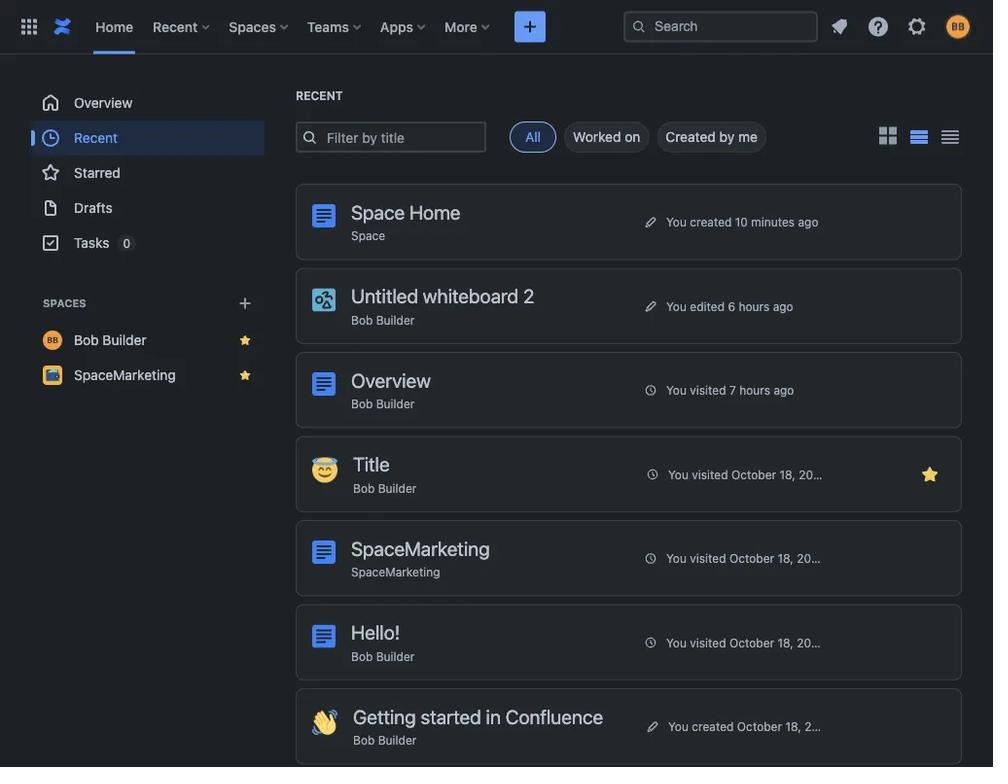 Task type: describe. For each thing, give the bounding box(es) containing it.
ago for space home
[[798, 215, 819, 229]]

bob builder
[[74, 332, 147, 348]]

more button
[[439, 11, 497, 42]]

me
[[738, 129, 758, 145]]

bob builder link for hello!
[[351, 650, 415, 664]]

drafts
[[74, 200, 113, 216]]

0
[[123, 236, 130, 250]]

apps button
[[374, 11, 433, 42]]

global element
[[12, 0, 624, 54]]

page image for space
[[312, 204, 336, 228]]

getting
[[353, 705, 416, 728]]

settings icon image
[[906, 15, 929, 38]]

banner containing home
[[0, 0, 993, 54]]

:innocent: image
[[312, 458, 338, 483]]

home inside global element
[[95, 18, 133, 35]]

on
[[625, 129, 641, 145]]

you visited october 18, 2023 for title
[[668, 468, 828, 481]]

you created october 18, 2023
[[668, 720, 834, 734]]

6
[[728, 299, 736, 313]]

minutes
[[751, 215, 795, 229]]

you for getting started in confluence
[[668, 720, 689, 734]]

apps
[[380, 18, 414, 35]]

:wave: image
[[312, 710, 338, 736]]

title
[[353, 453, 390, 476]]

builder inside "getting started in confluence bob builder"
[[378, 734, 417, 748]]

untitled
[[351, 285, 418, 307]]

18, for getting started in confluence
[[786, 720, 801, 734]]

visited for spacemarketing
[[690, 552, 726, 565]]

search image
[[631, 19, 647, 35]]

1 space from the top
[[351, 200, 405, 223]]

more
[[445, 18, 478, 35]]

list image
[[910, 130, 929, 144]]

all
[[525, 129, 541, 145]]

hello!
[[351, 621, 400, 644]]

Filter by title field
[[321, 124, 485, 151]]

18, for hello!
[[778, 636, 794, 650]]

october for hello!
[[730, 636, 775, 650]]

compact list image
[[939, 126, 962, 149]]

create content image
[[518, 15, 542, 38]]

in
[[486, 705, 501, 728]]

teams button
[[301, 11, 369, 42]]

visited for title
[[692, 468, 728, 481]]

created by me
[[666, 129, 758, 145]]

you visited 7 hours ago
[[666, 384, 794, 397]]

builder inside hello! bob builder
[[376, 650, 415, 664]]

recent inside recent link
[[74, 130, 118, 146]]

overview link
[[31, 86, 265, 121]]

october for getting started in confluence
[[737, 720, 782, 734]]

page image for overview
[[312, 373, 336, 396]]

you for title
[[668, 468, 689, 481]]

whiteboard
[[423, 285, 519, 307]]

bob inside "overview bob builder"
[[351, 397, 373, 411]]

18, for title
[[780, 468, 796, 481]]

bob builder link for title
[[353, 482, 417, 495]]

home link
[[90, 11, 139, 42]]

2023 for title
[[799, 468, 828, 481]]



Task type: vqa. For each thing, say whether or not it's contained in the screenshot.


Task type: locate. For each thing, give the bounding box(es) containing it.
overview
[[74, 95, 133, 111], [351, 369, 431, 392]]

2023 for spacemarketing
[[797, 552, 826, 565]]

1 vertical spatial page image
[[312, 373, 336, 396]]

you for untitled whiteboard 2
[[666, 299, 687, 313]]

2 page image from the top
[[312, 373, 336, 396]]

banner
[[0, 0, 993, 54]]

1 horizontal spatial overview
[[351, 369, 431, 392]]

1 unstar this space image from the top
[[237, 333, 253, 348]]

page image
[[312, 541, 336, 564]]

unstar this space image
[[237, 333, 253, 348], [237, 368, 253, 383]]

1 vertical spatial hours
[[740, 384, 771, 397]]

1 vertical spatial spaces
[[43, 297, 86, 310]]

page image for hello!
[[312, 625, 336, 648]]

appswitcher icon image
[[18, 15, 41, 38]]

0 vertical spatial spacemarketing link
[[31, 358, 265, 393]]

recent inside recent dropdown button
[[153, 18, 198, 35]]

ago for untitled whiteboard 2
[[773, 299, 794, 313]]

home down the 'filter by title' field
[[409, 200, 461, 223]]

space home space
[[351, 200, 461, 243]]

spaces right recent dropdown button
[[229, 18, 276, 35]]

18,
[[780, 468, 796, 481], [778, 552, 794, 565], [778, 636, 794, 650], [786, 720, 801, 734]]

recent down global element
[[296, 89, 343, 103]]

2023
[[799, 468, 828, 481], [797, 552, 826, 565], [797, 636, 826, 650], [805, 720, 834, 734]]

hours for overview
[[740, 384, 771, 397]]

page image
[[312, 204, 336, 228], [312, 373, 336, 396], [312, 625, 336, 648]]

2023 for getting started in confluence
[[805, 720, 834, 734]]

2
[[523, 285, 534, 307]]

you
[[666, 215, 687, 229], [666, 299, 687, 313], [666, 384, 687, 397], [668, 468, 689, 481], [666, 552, 687, 565], [666, 636, 687, 650], [668, 720, 689, 734]]

drafts link
[[31, 191, 265, 226]]

2023 for hello!
[[797, 636, 826, 650]]

:innocent: image
[[312, 458, 338, 483]]

bob
[[351, 313, 373, 327], [74, 332, 99, 348], [351, 397, 373, 411], [353, 482, 375, 495], [351, 650, 373, 664], [353, 734, 375, 748]]

october
[[732, 468, 777, 481], [730, 552, 775, 565], [730, 636, 775, 650], [737, 720, 782, 734]]

1 vertical spatial you visited october 18, 2023
[[666, 552, 826, 565]]

space up space link
[[351, 200, 405, 223]]

confluence image
[[51, 15, 74, 38], [51, 15, 74, 38]]

1 vertical spatial created
[[692, 720, 734, 734]]

1 vertical spatial ago
[[773, 299, 794, 313]]

page image left "overview bob builder"
[[312, 373, 336, 396]]

:wave: image
[[312, 710, 338, 736]]

space link
[[351, 229, 385, 243]]

group
[[31, 86, 265, 261]]

space
[[351, 200, 405, 223], [351, 229, 385, 243]]

hours right 6
[[739, 299, 770, 313]]

spacemarketing
[[74, 367, 176, 383], [351, 537, 490, 560], [351, 566, 440, 579]]

created
[[666, 129, 716, 145]]

builder down hello!
[[376, 650, 415, 664]]

edited
[[690, 299, 725, 313]]

spacemarketing link down bob builder
[[31, 358, 265, 393]]

space up untitled
[[351, 229, 385, 243]]

you for overview
[[666, 384, 687, 397]]

spacemarketing up hello!
[[351, 566, 440, 579]]

home
[[95, 18, 133, 35], [409, 200, 461, 223]]

group containing overview
[[31, 86, 265, 261]]

2 vertical spatial recent
[[74, 130, 118, 146]]

0 horizontal spatial recent
[[74, 130, 118, 146]]

2 vertical spatial you visited october 18, 2023
[[666, 636, 826, 650]]

0 horizontal spatial spaces
[[43, 297, 86, 310]]

by
[[719, 129, 735, 145]]

2 space from the top
[[351, 229, 385, 243]]

spaces
[[229, 18, 276, 35], [43, 297, 86, 310]]

spacemarketing link up hello!
[[351, 566, 440, 579]]

10
[[735, 215, 748, 229]]

overview inside group
[[74, 95, 133, 111]]

1 vertical spatial spacemarketing
[[351, 537, 490, 560]]

0 vertical spatial ago
[[798, 215, 819, 229]]

2 vertical spatial spacemarketing
[[351, 566, 440, 579]]

home left recent dropdown button
[[95, 18, 133, 35]]

unstar image
[[918, 463, 942, 486]]

bob inside "getting started in confluence bob builder"
[[353, 734, 375, 748]]

bob builder link for getting
[[353, 734, 417, 748]]

starred link
[[31, 156, 265, 191]]

all button
[[510, 122, 556, 153]]

bob inside title bob builder
[[353, 482, 375, 495]]

hello! bob builder
[[351, 621, 415, 664]]

2 vertical spatial page image
[[312, 625, 336, 648]]

0 vertical spatial you visited october 18, 2023
[[668, 468, 828, 481]]

overview up recent link
[[74, 95, 133, 111]]

builder inside title bob builder
[[378, 482, 417, 495]]

recent up starred
[[74, 130, 118, 146]]

created for space home
[[690, 215, 732, 229]]

page image left "space home space"
[[312, 204, 336, 228]]

builder inside untitled whiteboard 2 bob builder
[[376, 313, 415, 327]]

1 horizontal spatial spaces
[[229, 18, 276, 35]]

confluence
[[506, 705, 603, 728]]

worked
[[573, 129, 621, 145]]

help icon image
[[867, 15, 890, 38]]

you visited october 18, 2023 for hello!
[[666, 636, 826, 650]]

ago right 7
[[774, 384, 794, 397]]

overview for overview
[[74, 95, 133, 111]]

created
[[690, 215, 732, 229], [692, 720, 734, 734]]

october for title
[[732, 468, 777, 481]]

hours right 7
[[740, 384, 771, 397]]

0 vertical spatial created
[[690, 215, 732, 229]]

0 vertical spatial hours
[[739, 299, 770, 313]]

tasks
[[74, 235, 109, 251]]

visited for hello!
[[690, 636, 726, 650]]

whiteboard image
[[312, 288, 336, 312]]

bob inside untitled whiteboard 2 bob builder
[[351, 313, 373, 327]]

tab list
[[486, 122, 766, 153]]

bob builder link for untitled
[[351, 313, 415, 327]]

spacemarketing spacemarketing
[[351, 537, 490, 579]]

title bob builder
[[353, 453, 417, 495]]

created for getting started in confluence
[[692, 720, 734, 734]]

ago
[[798, 215, 819, 229], [773, 299, 794, 313], [774, 384, 794, 397]]

spacemarketing for spacemarketing spacemarketing
[[351, 537, 490, 560]]

1 page image from the top
[[312, 204, 336, 228]]

recent link
[[31, 121, 265, 156]]

Search field
[[624, 11, 818, 42]]

worked on button
[[564, 122, 649, 153]]

october for spacemarketing
[[730, 552, 775, 565]]

1 vertical spatial home
[[409, 200, 461, 223]]

0 horizontal spatial home
[[95, 18, 133, 35]]

2 vertical spatial ago
[[774, 384, 794, 397]]

spaces up bob builder
[[43, 297, 86, 310]]

you created 10 minutes ago
[[666, 215, 819, 229]]

ago right 6
[[773, 299, 794, 313]]

1 vertical spatial spacemarketing link
[[351, 566, 440, 579]]

worked on
[[573, 129, 641, 145]]

spacemarketing down title bob builder
[[351, 537, 490, 560]]

1 vertical spatial overview
[[351, 369, 431, 392]]

visited for overview
[[690, 384, 726, 397]]

you for space home
[[666, 215, 687, 229]]

0 vertical spatial spacemarketing
[[74, 367, 176, 383]]

notification icon image
[[828, 15, 851, 38]]

ago right minutes
[[798, 215, 819, 229]]

untitled whiteboard 2 bob builder
[[351, 285, 534, 327]]

7
[[730, 384, 736, 397]]

recent right home link
[[153, 18, 198, 35]]

1 horizontal spatial home
[[409, 200, 461, 223]]

builder
[[376, 313, 415, 327], [103, 332, 147, 348], [376, 397, 415, 411], [378, 482, 417, 495], [376, 650, 415, 664], [378, 734, 417, 748]]

0 vertical spatial unstar this space image
[[237, 333, 253, 348]]

spacemarketing for spacemarketing
[[74, 367, 176, 383]]

spacemarketing down bob builder
[[74, 367, 176, 383]]

builder down untitled
[[376, 313, 415, 327]]

builder up title
[[376, 397, 415, 411]]

teams
[[307, 18, 349, 35]]

bob builder link for overview
[[351, 397, 415, 411]]

0 horizontal spatial overview
[[74, 95, 133, 111]]

create a space image
[[233, 292, 257, 315]]

spaces button
[[223, 11, 296, 42]]

bob inside hello! bob builder
[[351, 650, 373, 664]]

unstar this space image for spacemarketing
[[237, 368, 253, 383]]

0 horizontal spatial spacemarketing link
[[31, 358, 265, 393]]

started
[[421, 705, 481, 728]]

created by me button
[[657, 122, 766, 153]]

1 vertical spatial unstar this space image
[[237, 368, 253, 383]]

hours for untitled whiteboard 2
[[739, 299, 770, 313]]

3 page image from the top
[[312, 625, 336, 648]]

recent
[[153, 18, 198, 35], [296, 89, 343, 103], [74, 130, 118, 146]]

you visited october 18, 2023 for spacemarketing
[[666, 552, 826, 565]]

spaces inside popup button
[[229, 18, 276, 35]]

18, for spacemarketing
[[778, 552, 794, 565]]

2 horizontal spatial recent
[[296, 89, 343, 103]]

0 vertical spatial recent
[[153, 18, 198, 35]]

1 horizontal spatial recent
[[153, 18, 198, 35]]

you for spacemarketing
[[666, 552, 687, 565]]

builder down '0'
[[103, 332, 147, 348]]

0 vertical spatial overview
[[74, 95, 133, 111]]

0 vertical spatial home
[[95, 18, 133, 35]]

0 vertical spatial spaces
[[229, 18, 276, 35]]

builder inside "overview bob builder"
[[376, 397, 415, 411]]

builder down getting
[[378, 734, 417, 748]]

spacemarketing inside spacemarketing spacemarketing
[[351, 566, 440, 579]]

starred
[[74, 165, 121, 181]]

ago for overview
[[774, 384, 794, 397]]

spacemarketing link
[[31, 358, 265, 393], [351, 566, 440, 579]]

getting started in confluence bob builder
[[353, 705, 603, 748]]

bob builder link
[[351, 313, 415, 327], [31, 323, 265, 358], [351, 397, 415, 411], [353, 482, 417, 495], [351, 650, 415, 664], [353, 734, 417, 748]]

tab list containing all
[[486, 122, 766, 153]]

builder down title
[[378, 482, 417, 495]]

overview bob builder
[[351, 369, 431, 411]]

0 vertical spatial page image
[[312, 204, 336, 228]]

hours
[[739, 299, 770, 313], [740, 384, 771, 397]]

page image left hello!
[[312, 625, 336, 648]]

recent button
[[147, 11, 217, 42]]

1 vertical spatial recent
[[296, 89, 343, 103]]

0 vertical spatial space
[[351, 200, 405, 223]]

overview for overview bob builder
[[351, 369, 431, 392]]

1 vertical spatial space
[[351, 229, 385, 243]]

you edited 6 hours ago
[[666, 299, 794, 313]]

you visited october 18, 2023
[[668, 468, 828, 481], [666, 552, 826, 565], [666, 636, 826, 650]]

unstar this space image for bob builder
[[237, 333, 253, 348]]

1 horizontal spatial spacemarketing link
[[351, 566, 440, 579]]

cards image
[[877, 124, 900, 147]]

overview down untitled
[[351, 369, 431, 392]]

visited
[[690, 384, 726, 397], [692, 468, 728, 481], [690, 552, 726, 565], [690, 636, 726, 650]]

2 unstar this space image from the top
[[237, 368, 253, 383]]

home inside "space home space"
[[409, 200, 461, 223]]

you for hello!
[[666, 636, 687, 650]]



